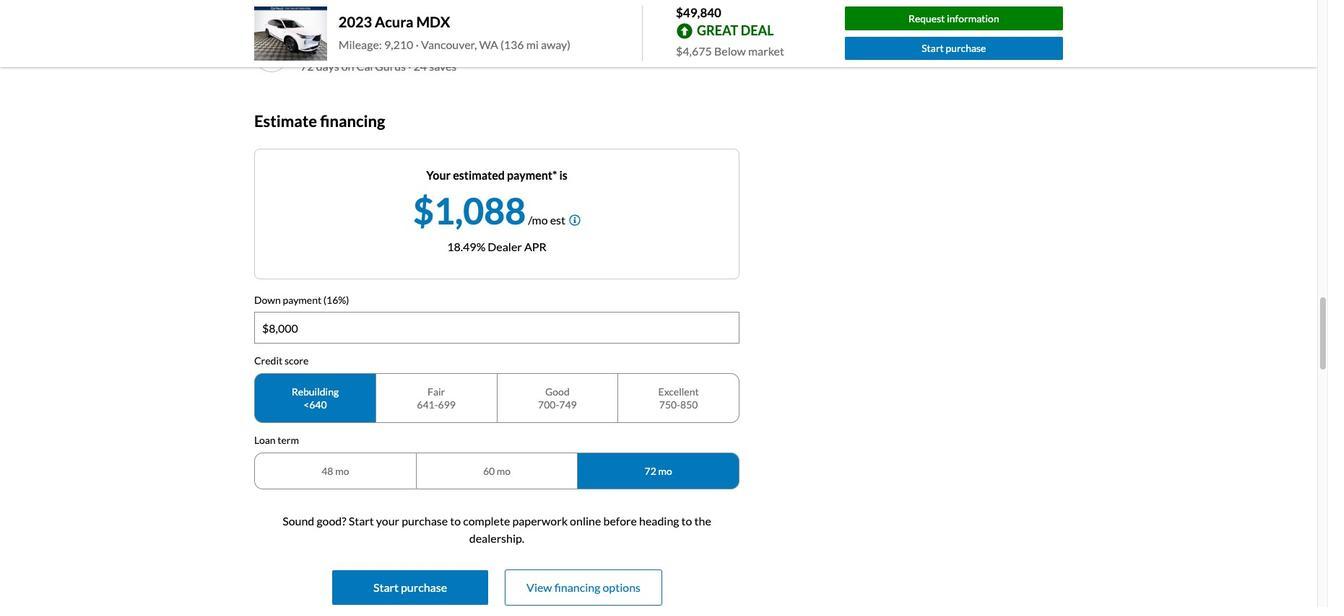 Task type: describe. For each thing, give the bounding box(es) containing it.
purchase inside "sound good? start your purchase to complete paperwork online before heading to the dealership."
[[402, 515, 448, 529]]

vancouver,
[[421, 38, 477, 52]]

down payment (16%)
[[254, 294, 349, 306]]

9 days at this dealership 72 days on cargurus · 24 saves
[[301, 42, 457, 73]]

9
[[301, 42, 307, 56]]

info circle image
[[569, 214, 581, 226]]

$4,675 below market
[[676, 44, 785, 57]]

wa
[[479, 38, 499, 52]]

60 mo
[[483, 465, 511, 478]]

72 mo
[[645, 465, 673, 478]]

(136
[[501, 38, 524, 52]]

$4,675
[[676, 44, 712, 57]]

payment*
[[507, 168, 557, 182]]

start for the rightmost start purchase "button"
[[922, 42, 944, 55]]

mileage:
[[339, 38, 382, 52]]

dealer
[[488, 240, 522, 253]]

on
[[342, 59, 354, 73]]

saves
[[429, 59, 457, 73]]

your
[[426, 168, 451, 182]]

request
[[909, 12, 946, 24]]

payment
[[283, 294, 322, 306]]

below
[[715, 44, 746, 57]]

Down payment (16%) text field
[[255, 313, 739, 344]]

mo for 48 mo
[[335, 465, 349, 478]]

rebuilding
[[292, 386, 339, 398]]

loan term
[[254, 434, 299, 447]]

$49,840
[[676, 5, 722, 20]]

good?
[[317, 515, 347, 529]]

0 vertical spatial days
[[310, 42, 333, 56]]

this
[[348, 42, 367, 56]]

641-
[[417, 399, 438, 411]]

1 vertical spatial days
[[316, 59, 339, 73]]

1 horizontal spatial start purchase
[[922, 42, 987, 55]]

your
[[376, 515, 400, 529]]

mo for 72 mo
[[659, 465, 673, 478]]

request information
[[909, 12, 1000, 24]]

850
[[681, 399, 698, 411]]

credit
[[254, 355, 283, 367]]

no price changes image
[[254, 0, 289, 17]]

mo for 60 mo
[[497, 465, 511, 478]]

sound good? start your purchase to complete paperwork online before heading to the dealership.
[[283, 515, 712, 546]]

72 inside 9 days at this dealership 72 days on cargurus · 24 saves
[[301, 59, 314, 73]]

1 horizontal spatial 72
[[645, 465, 657, 478]]

view
[[527, 581, 553, 595]]

request information button
[[845, 7, 1064, 30]]

is
[[560, 168, 568, 182]]

loan
[[254, 434, 276, 447]]

down
[[254, 294, 281, 306]]

18.49% dealer apr
[[447, 240, 547, 253]]

48
[[322, 465, 333, 478]]



Task type: locate. For each thing, give the bounding box(es) containing it.
heading
[[640, 515, 680, 529]]

paperwork
[[513, 515, 568, 529]]

1 vertical spatial ·
[[408, 59, 412, 73]]

score
[[285, 355, 309, 367]]

financing for estimate
[[320, 111, 385, 131]]

good 700-749
[[538, 386, 577, 411]]

2023
[[339, 13, 372, 31]]

days right 9
[[310, 42, 333, 56]]

estimate financing
[[254, 111, 385, 131]]

1 vertical spatial purchase
[[402, 515, 448, 529]]

complete
[[463, 515, 510, 529]]

0 vertical spatial financing
[[320, 111, 385, 131]]

view financing options
[[527, 581, 641, 595]]

/mo
[[528, 213, 548, 227]]

to left complete at bottom left
[[450, 515, 461, 529]]

dealership
[[370, 42, 424, 56]]

start purchase button down request information button
[[845, 37, 1064, 60]]

no price changes image
[[260, 0, 283, 11]]

$1,088 /mo est
[[413, 189, 566, 232]]

9 days at this dealership image
[[254, 38, 289, 73], [260, 44, 283, 67]]

cargurus
[[357, 59, 406, 73]]

to left the
[[682, 515, 693, 529]]

start purchase
[[922, 42, 987, 55], [374, 581, 447, 595]]

· inside the 2023 acura mdx mileage: 9,210 · vancouver, wa (136 mi away)
[[416, 38, 419, 52]]

start purchase button down your
[[332, 571, 489, 606]]

start
[[922, 42, 944, 55], [349, 515, 374, 529], [374, 581, 399, 595]]

credit score
[[254, 355, 309, 367]]

mo right 60
[[497, 465, 511, 478]]

purchase
[[946, 42, 987, 55], [402, 515, 448, 529], [401, 581, 447, 595]]

0 horizontal spatial 72
[[301, 59, 314, 73]]

financing inside button
[[555, 581, 601, 595]]

fair 641-699
[[417, 386, 456, 411]]

view financing options button
[[506, 571, 662, 606]]

start for the left start purchase "button"
[[374, 581, 399, 595]]

9,210
[[384, 38, 414, 52]]

700-
[[538, 399, 560, 411]]

good
[[546, 386, 570, 398]]

1 vertical spatial start purchase
[[374, 581, 447, 595]]

$1,088
[[413, 189, 526, 232]]

mo up 'heading' at bottom
[[659, 465, 673, 478]]

1 to from the left
[[450, 515, 461, 529]]

estimate
[[254, 111, 317, 131]]

online
[[570, 515, 602, 529]]

60
[[483, 465, 495, 478]]

1 horizontal spatial mo
[[497, 465, 511, 478]]

· inside 9 days at this dealership 72 days on cargurus · 24 saves
[[408, 59, 412, 73]]

deal
[[741, 22, 774, 38]]

1 horizontal spatial start purchase button
[[845, 37, 1064, 60]]

great deal
[[697, 22, 774, 38]]

2 vertical spatial purchase
[[401, 581, 447, 595]]

mi
[[527, 38, 539, 52]]

0 horizontal spatial start purchase
[[374, 581, 447, 595]]

mdx
[[417, 13, 450, 31]]

before
[[604, 515, 637, 529]]

0 vertical spatial start purchase button
[[845, 37, 1064, 60]]

72 down 9
[[301, 59, 314, 73]]

days left on
[[316, 59, 339, 73]]

· left 24
[[408, 59, 412, 73]]

2 mo from the left
[[497, 465, 511, 478]]

your estimated payment* is
[[426, 168, 568, 182]]

start down request
[[922, 42, 944, 55]]

0 horizontal spatial financing
[[320, 111, 385, 131]]

at
[[335, 42, 346, 56]]

· right "9,210"
[[416, 38, 419, 52]]

information
[[948, 12, 1000, 24]]

start left your
[[349, 515, 374, 529]]

dealership.
[[470, 532, 525, 546]]

the
[[695, 515, 712, 529]]

24
[[414, 59, 427, 73]]

market
[[749, 44, 785, 57]]

estimated
[[453, 168, 505, 182]]

fair
[[428, 386, 445, 398]]

(16%)
[[324, 294, 349, 306]]

start purchase down your
[[374, 581, 447, 595]]

750-
[[660, 399, 681, 411]]

<640
[[304, 399, 327, 411]]

1 vertical spatial 72
[[645, 465, 657, 478]]

start purchase button
[[845, 37, 1064, 60], [332, 571, 489, 606]]

est
[[550, 213, 566, 227]]

2 horizontal spatial mo
[[659, 465, 673, 478]]

start down your
[[374, 581, 399, 595]]

0 horizontal spatial start purchase button
[[332, 571, 489, 606]]

options
[[603, 581, 641, 595]]

financing down on
[[320, 111, 385, 131]]

1 horizontal spatial ·
[[416, 38, 419, 52]]

72 up 'heading' at bottom
[[645, 465, 657, 478]]

2023 acura mdx image
[[254, 6, 327, 61]]

1 horizontal spatial to
[[682, 515, 693, 529]]

749
[[560, 399, 577, 411]]

3 mo from the left
[[659, 465, 673, 478]]

2023 acura mdx mileage: 9,210 · vancouver, wa (136 mi away)
[[339, 13, 571, 52]]

·
[[416, 38, 419, 52], [408, 59, 412, 73]]

0 horizontal spatial to
[[450, 515, 461, 529]]

days
[[310, 42, 333, 56], [316, 59, 339, 73]]

1 horizontal spatial financing
[[555, 581, 601, 595]]

1 vertical spatial start
[[349, 515, 374, 529]]

acura
[[375, 13, 414, 31]]

start inside "sound good? start your purchase to complete paperwork online before heading to the dealership."
[[349, 515, 374, 529]]

financing right view
[[555, 581, 601, 595]]

18.49%
[[447, 240, 486, 253]]

excellent 750-850
[[659, 386, 699, 411]]

mo
[[335, 465, 349, 478], [497, 465, 511, 478], [659, 465, 673, 478]]

699
[[438, 399, 456, 411]]

0 vertical spatial start purchase
[[922, 42, 987, 55]]

to
[[450, 515, 461, 529], [682, 515, 693, 529]]

0 vertical spatial 72
[[301, 59, 314, 73]]

1 mo from the left
[[335, 465, 349, 478]]

0 vertical spatial ·
[[416, 38, 419, 52]]

2 vertical spatial start
[[374, 581, 399, 595]]

0 horizontal spatial mo
[[335, 465, 349, 478]]

rebuilding <640
[[292, 386, 339, 411]]

away)
[[541, 38, 571, 52]]

mo right 48
[[335, 465, 349, 478]]

great
[[697, 22, 739, 38]]

0 vertical spatial start
[[922, 42, 944, 55]]

term
[[278, 434, 299, 447]]

sound
[[283, 515, 315, 529]]

0 horizontal spatial ·
[[408, 59, 412, 73]]

72
[[301, 59, 314, 73], [645, 465, 657, 478]]

excellent
[[659, 386, 699, 398]]

1 vertical spatial start purchase button
[[332, 571, 489, 606]]

1 vertical spatial financing
[[555, 581, 601, 595]]

financing for view
[[555, 581, 601, 595]]

2 to from the left
[[682, 515, 693, 529]]

48 mo
[[322, 465, 349, 478]]

0 vertical spatial purchase
[[946, 42, 987, 55]]

apr
[[525, 240, 547, 253]]

start purchase down request information button
[[922, 42, 987, 55]]



Task type: vqa. For each thing, say whether or not it's contained in the screenshot.
purchase corresponding to the top Start purchase button
yes



